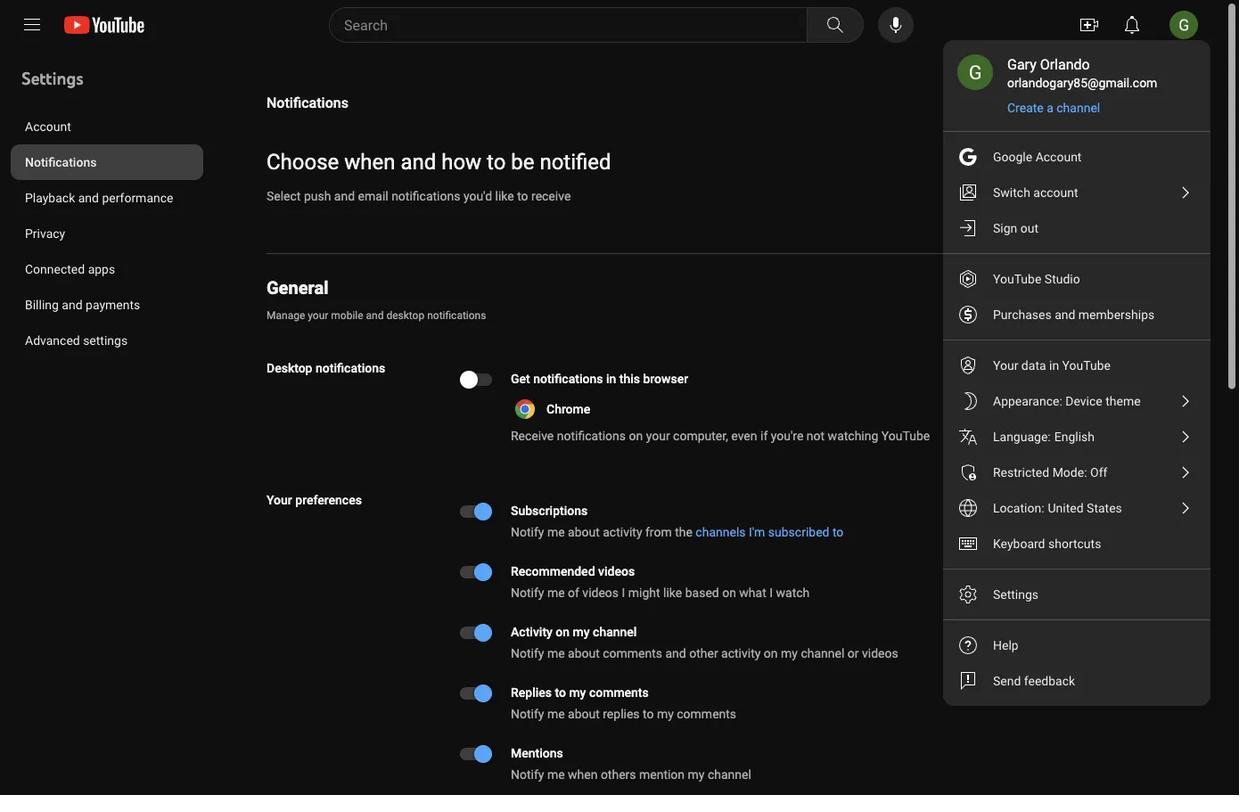Task type: describe. For each thing, give the bounding box(es) containing it.
receive notifications on your computer, even if you're not watching youtube
[[511, 428, 930, 443]]

avatar image image
[[1170, 11, 1198, 39]]

privacy
[[25, 226, 65, 241]]

send
[[993, 674, 1021, 688]]

and down studio
[[1055, 307, 1076, 322]]

what
[[739, 585, 767, 600]]

and right billing
[[62, 297, 83, 312]]

0 vertical spatial notifications
[[267, 94, 348, 111]]

other
[[689, 646, 718, 661]]

off
[[1090, 465, 1108, 480]]

get notifications in this browser
[[511, 371, 688, 386]]

notifications for desktop notifications
[[316, 361, 385, 375]]

connected apps
[[25, 262, 115, 276]]

this
[[619, 371, 640, 386]]

youtube inside choose when and how to be notified main content
[[882, 428, 930, 443]]

apps
[[88, 262, 115, 276]]

me inside replies to my comments notify me about replies to my comments
[[547, 707, 565, 721]]

create a channel link
[[1007, 99, 1102, 117]]

gary orlando orlandogary85@gmail.com
[[1007, 56, 1158, 90]]

you'd
[[463, 189, 492, 203]]

replies to my comments notify me about replies to my comments
[[511, 685, 736, 721]]

settings
[[83, 333, 128, 348]]

chrome
[[547, 402, 590, 416]]

and right push
[[334, 189, 355, 203]]

1 vertical spatial videos
[[582, 585, 619, 600]]

send feedback
[[993, 674, 1075, 688]]

advanced
[[25, 333, 80, 348]]

and right playback
[[78, 190, 99, 205]]

others
[[601, 767, 636, 782]]

0 horizontal spatial when
[[344, 149, 395, 175]]

payments
[[86, 297, 140, 312]]

receive
[[511, 428, 554, 443]]

switch account
[[993, 185, 1078, 200]]

videos inside activity on my channel notify me about comments and other activity on my channel or videos
[[862, 646, 898, 661]]

email
[[358, 189, 388, 203]]

if
[[760, 428, 768, 443]]

activity on my channel notify me about comments and other activity on my channel or videos
[[511, 625, 898, 661]]

mentions notify me when others mention my channel
[[511, 746, 751, 782]]

notifications for get notifications in this browser
[[533, 371, 603, 386]]

studio
[[1045, 271, 1080, 286]]

and up select push and email notifications you'd like to receive
[[401, 149, 436, 175]]

on right activity
[[556, 625, 570, 639]]

your for your data in youtube
[[993, 358, 1019, 373]]

like inside recommended videos notify me of videos i might like based on what i watch
[[663, 585, 682, 600]]

english
[[1054, 429, 1095, 444]]

subscribed
[[768, 525, 830, 539]]

a
[[1047, 100, 1054, 115]]

advanced settings
[[25, 333, 128, 348]]

activity
[[511, 625, 553, 639]]

select push and email notifications you'd like to receive
[[267, 189, 571, 203]]

billing
[[25, 297, 59, 312]]

theme
[[1106, 394, 1141, 408]]

create a channel
[[1007, 100, 1100, 115]]

location:
[[993, 501, 1044, 515]]

1 horizontal spatial settings
[[993, 587, 1039, 602]]

channel inside "mentions notify me when others mention my channel"
[[708, 767, 751, 782]]

language:
[[993, 429, 1051, 444]]

location: united states
[[993, 501, 1122, 515]]

on down the this
[[629, 428, 643, 443]]

how
[[441, 149, 482, 175]]

about inside subscriptions notify me about activity from the channels i'm subscribed to
[[568, 525, 600, 539]]

appearance: device theme option
[[943, 383, 1211, 419]]

help
[[993, 638, 1019, 653]]

in for notifications
[[606, 371, 616, 386]]

your data in youtube
[[993, 358, 1111, 373]]

you're
[[771, 428, 804, 443]]

notifications down choose when and how to be notified
[[392, 189, 460, 203]]

about for channel
[[568, 646, 600, 661]]

about for comments
[[568, 707, 600, 721]]

create
[[1007, 100, 1044, 115]]

manage your mobile and desktop notifications
[[267, 309, 486, 322]]

be
[[511, 149, 534, 175]]

channels i'm subscribed to link
[[696, 523, 844, 541]]

computer,
[[673, 428, 728, 443]]

recommended videos notify me of videos i might like based on what i watch
[[511, 564, 810, 600]]

orlandogary85@gmail.com
[[1007, 75, 1158, 90]]

appearance:
[[993, 394, 1063, 408]]

desktop
[[267, 361, 312, 375]]

keyboard shortcuts
[[993, 536, 1101, 551]]

activity inside subscriptions notify me about activity from the channels i'm subscribed to
[[603, 525, 642, 539]]

your for your preferences
[[267, 493, 292, 507]]

appearance: device theme
[[993, 394, 1141, 408]]

general
[[267, 277, 329, 298]]

subscriptions notify me about activity from the channels i'm subscribed to
[[511, 503, 844, 539]]

not
[[807, 428, 825, 443]]

me inside activity on my channel notify me about comments and other activity on my channel or videos
[[547, 646, 565, 661]]

0 vertical spatial youtube
[[993, 271, 1042, 286]]

shortcuts
[[1048, 536, 1101, 551]]

restricted
[[993, 465, 1050, 480]]

receive
[[531, 189, 571, 203]]

i'm
[[749, 525, 765, 539]]

channel down might
[[593, 625, 637, 639]]

orlando
[[1040, 56, 1090, 73]]

preferences
[[295, 493, 362, 507]]

performance
[[102, 190, 173, 205]]

switch
[[993, 185, 1030, 200]]

choose when and how to be notified
[[267, 149, 611, 175]]

gary
[[1007, 56, 1037, 73]]



Task type: vqa. For each thing, say whether or not it's contained in the screenshot.
"APPS"
yes



Task type: locate. For each thing, give the bounding box(es) containing it.
playback and performance link
[[11, 180, 203, 216], [11, 180, 203, 216]]

notifications up choose
[[267, 94, 348, 111]]

1 me from the top
[[547, 525, 565, 539]]

me
[[547, 525, 565, 539], [547, 585, 565, 600], [547, 646, 565, 661], [547, 707, 565, 721], [547, 767, 565, 782]]

feedback
[[1024, 674, 1075, 688]]

notify down activity
[[511, 646, 544, 661]]

purchases and memberships link
[[943, 297, 1211, 333], [943, 297, 1211, 333]]

activity left 'from'
[[603, 525, 642, 539]]

your left computer, on the right bottom of page
[[646, 428, 670, 443]]

my inside "mentions notify me when others mention my channel"
[[688, 767, 705, 782]]

notify inside replies to my comments notify me about replies to my comments
[[511, 707, 544, 721]]

0 vertical spatial about
[[568, 525, 600, 539]]

channel right mention
[[708, 767, 751, 782]]

sign out link
[[943, 210, 1211, 246], [943, 210, 1211, 246]]

based
[[685, 585, 719, 600]]

on left what
[[722, 585, 736, 600]]

on
[[629, 428, 643, 443], [722, 585, 736, 600], [556, 625, 570, 639], [764, 646, 778, 661]]

0 vertical spatial comments
[[603, 646, 662, 661]]

or
[[848, 646, 859, 661]]

notifications right desktop
[[427, 309, 486, 322]]

me inside "mentions notify me when others mention my channel"
[[547, 767, 565, 782]]

Search text field
[[344, 13, 803, 37]]

2 vertical spatial comments
[[677, 707, 736, 721]]

0 horizontal spatial youtube
[[882, 428, 930, 443]]

channel left or
[[801, 646, 845, 661]]

in for data
[[1049, 358, 1059, 373]]

desktop notifications
[[267, 361, 385, 375]]

1 horizontal spatial your
[[646, 428, 670, 443]]

notifications up chrome
[[533, 371, 603, 386]]

i left might
[[622, 585, 625, 600]]

activity
[[603, 525, 642, 539], [721, 646, 761, 661]]

browser
[[643, 371, 688, 386]]

on inside recommended videos notify me of videos i might like based on what i watch
[[722, 585, 736, 600]]

push
[[304, 189, 331, 203]]

4 notify from the top
[[511, 707, 544, 721]]

1 vertical spatial youtube
[[1062, 358, 1111, 373]]

notify down mentions at left
[[511, 767, 544, 782]]

youtube up purchases
[[993, 271, 1042, 286]]

activity right "other"
[[721, 646, 761, 661]]

in left the this
[[606, 371, 616, 386]]

notifications down chrome
[[557, 428, 626, 443]]

notify inside subscriptions notify me about activity from the channels i'm subscribed to
[[511, 525, 544, 539]]

like right might
[[663, 585, 682, 600]]

comments down "other"
[[677, 707, 736, 721]]

out
[[1021, 221, 1039, 235]]

send feedback link
[[943, 663, 1211, 699], [943, 663, 1211, 699]]

in inside choose when and how to be notified main content
[[606, 371, 616, 386]]

notify inside activity on my channel notify me about comments and other activity on my channel or videos
[[511, 646, 544, 661]]

connected apps link
[[11, 251, 203, 287], [11, 251, 203, 287]]

even
[[731, 428, 757, 443]]

google account
[[993, 149, 1082, 164]]

account up playback
[[25, 119, 71, 134]]

your left data
[[993, 358, 1019, 373]]

notifications link
[[11, 144, 203, 180], [11, 144, 203, 180]]

notify down recommended
[[511, 585, 544, 600]]

2 vertical spatial videos
[[862, 646, 898, 661]]

of
[[568, 585, 579, 600]]

0 vertical spatial your
[[308, 309, 328, 322]]

about inside activity on my channel notify me about comments and other activity on my channel or videos
[[568, 646, 600, 661]]

like right you'd at the left
[[495, 189, 514, 203]]

your left preferences
[[267, 493, 292, 507]]

account inside choose when and how to be notified main content
[[25, 119, 71, 134]]

google
[[993, 149, 1033, 164]]

1 vertical spatial settings
[[993, 587, 1039, 602]]

0 horizontal spatial i
[[622, 585, 625, 600]]

youtube studio link
[[943, 261, 1211, 297], [943, 261, 1211, 297]]

language: english
[[993, 429, 1095, 444]]

0 vertical spatial like
[[495, 189, 514, 203]]

0 vertical spatial when
[[344, 149, 395, 175]]

about down the subscriptions
[[568, 525, 600, 539]]

5 notify from the top
[[511, 767, 544, 782]]

3 notify from the top
[[511, 646, 544, 661]]

i
[[622, 585, 625, 600], [770, 585, 773, 600]]

1 horizontal spatial i
[[770, 585, 773, 600]]

channels
[[696, 525, 746, 539]]

and inside activity on my channel notify me about comments and other activity on my channel or videos
[[666, 646, 686, 661]]

sign out
[[993, 221, 1039, 235]]

activity inside activity on my channel notify me about comments and other activity on my channel or videos
[[721, 646, 761, 661]]

playback and performance
[[25, 190, 173, 205]]

me left of on the left
[[547, 585, 565, 600]]

states
[[1087, 501, 1122, 515]]

manage
[[267, 309, 305, 322]]

notifications up playback
[[25, 155, 97, 169]]

keyboard
[[993, 536, 1045, 551]]

subscriptions
[[511, 503, 588, 518]]

me down replies
[[547, 707, 565, 721]]

watch
[[776, 585, 810, 600]]

comments up replies to my comments notify me about replies to my comments
[[603, 646, 662, 661]]

2 vertical spatial youtube
[[882, 428, 930, 443]]

about down of on the left
[[568, 646, 600, 661]]

youtube studio
[[993, 271, 1080, 286]]

videos right or
[[862, 646, 898, 661]]

0 vertical spatial account
[[25, 119, 71, 134]]

1 notify from the top
[[511, 525, 544, 539]]

sign
[[993, 221, 1018, 235]]

1 horizontal spatial youtube
[[993, 271, 1042, 286]]

4 me from the top
[[547, 707, 565, 721]]

settings
[[21, 68, 84, 89], [993, 587, 1039, 602]]

desktop
[[386, 309, 425, 322]]

advanced settings link
[[11, 323, 203, 358], [11, 323, 203, 358]]

1 horizontal spatial when
[[568, 767, 598, 782]]

me down activity
[[547, 646, 565, 661]]

1 vertical spatial your
[[646, 428, 670, 443]]

and right the mobile
[[366, 309, 384, 322]]

like
[[495, 189, 514, 203], [663, 585, 682, 600]]

0 vertical spatial settings
[[21, 68, 84, 89]]

your inside choose when and how to be notified main content
[[267, 493, 292, 507]]

i right what
[[770, 585, 773, 600]]

1 horizontal spatial in
[[1049, 358, 1059, 373]]

0 horizontal spatial settings
[[21, 68, 84, 89]]

when left others
[[568, 767, 598, 782]]

on down what
[[764, 646, 778, 661]]

2 about from the top
[[568, 646, 600, 661]]

notify inside recommended videos notify me of videos i might like based on what i watch
[[511, 585, 544, 600]]

account link
[[11, 109, 203, 144], [11, 109, 203, 144]]

restricted mode: off link
[[943, 455, 1211, 490], [943, 455, 1211, 490]]

about inside replies to my comments notify me about replies to my comments
[[568, 707, 600, 721]]

comments
[[603, 646, 662, 661], [589, 685, 649, 700], [677, 707, 736, 721]]

your preferences
[[267, 493, 362, 507]]

1 horizontal spatial your
[[993, 358, 1019, 373]]

videos up might
[[598, 564, 635, 579]]

from
[[645, 525, 672, 539]]

1 vertical spatial your
[[267, 493, 292, 507]]

your
[[308, 309, 328, 322], [646, 428, 670, 443]]

when inside "mentions notify me when others mention my channel"
[[568, 767, 598, 782]]

2 vertical spatial about
[[568, 707, 600, 721]]

mention
[[639, 767, 685, 782]]

google account link
[[943, 139, 1211, 175], [943, 139, 1211, 175]]

billing and payments
[[25, 297, 140, 312]]

and left "other"
[[666, 646, 686, 661]]

settings inside choose when and how to be notified main content
[[21, 68, 84, 89]]

1 vertical spatial activity
[[721, 646, 761, 661]]

0 horizontal spatial notifications
[[25, 155, 97, 169]]

to inside subscriptions notify me about activity from the channels i'm subscribed to
[[833, 525, 844, 539]]

watching
[[828, 428, 878, 443]]

youtube right 'watching'
[[882, 428, 930, 443]]

3 me from the top
[[547, 646, 565, 661]]

replies
[[511, 685, 552, 700]]

united
[[1048, 501, 1084, 515]]

might
[[628, 585, 660, 600]]

comments up replies
[[589, 685, 649, 700]]

1 about from the top
[[568, 525, 600, 539]]

0 horizontal spatial like
[[495, 189, 514, 203]]

restricted mode: off
[[993, 465, 1108, 480]]

2 me from the top
[[547, 585, 565, 600]]

about left replies
[[568, 707, 600, 721]]

1 horizontal spatial activity
[[721, 646, 761, 661]]

1 vertical spatial notifications
[[25, 155, 97, 169]]

notify inside "mentions notify me when others mention my channel"
[[511, 767, 544, 782]]

account
[[1034, 185, 1078, 200]]

mode:
[[1053, 465, 1087, 480]]

data
[[1022, 358, 1046, 373]]

in right data
[[1049, 358, 1059, 373]]

0 horizontal spatial your
[[308, 309, 328, 322]]

notifications
[[392, 189, 460, 203], [427, 309, 486, 322], [316, 361, 385, 375], [533, 371, 603, 386], [557, 428, 626, 443]]

choose when and how to be notified main content
[[0, 50, 1225, 795]]

1 horizontal spatial notifications
[[267, 94, 348, 111]]

1 vertical spatial comments
[[589, 685, 649, 700]]

account
[[25, 119, 71, 134], [1036, 149, 1082, 164]]

1 vertical spatial like
[[663, 585, 682, 600]]

2 i from the left
[[770, 585, 773, 600]]

videos
[[598, 564, 635, 579], [582, 585, 619, 600], [862, 646, 898, 661]]

notifications for receive notifications on your computer, even if you're not watching youtube
[[557, 428, 626, 443]]

0 horizontal spatial in
[[606, 371, 616, 386]]

0 vertical spatial videos
[[598, 564, 635, 579]]

0 vertical spatial activity
[[603, 525, 642, 539]]

playback
[[25, 190, 75, 205]]

your data in youtube link
[[943, 348, 1211, 383], [943, 348, 1211, 383]]

0 horizontal spatial account
[[25, 119, 71, 134]]

device
[[1066, 394, 1103, 408]]

me down the subscriptions
[[547, 525, 565, 539]]

2 horizontal spatial youtube
[[1062, 358, 1111, 373]]

2 notify from the top
[[511, 585, 544, 600]]

notify down the subscriptions
[[511, 525, 544, 539]]

0 horizontal spatial your
[[267, 493, 292, 507]]

me down mentions at left
[[547, 767, 565, 782]]

memberships
[[1079, 307, 1155, 322]]

youtube up device
[[1062, 358, 1111, 373]]

0 vertical spatial your
[[993, 358, 1019, 373]]

1 horizontal spatial account
[[1036, 149, 1082, 164]]

choose
[[267, 149, 339, 175]]

me inside subscriptions notify me about activity from the channels i'm subscribed to
[[547, 525, 565, 539]]

None search field
[[297, 7, 867, 43]]

the
[[675, 525, 693, 539]]

mobile
[[331, 309, 363, 322]]

5 me from the top
[[547, 767, 565, 782]]

your left the mobile
[[308, 309, 328, 322]]

to
[[487, 149, 506, 175], [517, 189, 528, 203], [833, 525, 844, 539], [555, 685, 566, 700], [643, 707, 654, 721]]

replies
[[603, 707, 640, 721]]

comments inside activity on my channel notify me about comments and other activity on my channel or videos
[[603, 646, 662, 661]]

channel down orlandogary85@gmail.com
[[1057, 100, 1100, 115]]

purchases and memberships
[[993, 307, 1155, 322]]

3 about from the top
[[568, 707, 600, 721]]

in
[[1049, 358, 1059, 373], [606, 371, 616, 386]]

notify down replies
[[511, 707, 544, 721]]

channel
[[1057, 100, 1100, 115], [593, 625, 637, 639], [801, 646, 845, 661], [708, 767, 751, 782]]

notified
[[540, 149, 611, 175]]

when up email
[[344, 149, 395, 175]]

mentions
[[511, 746, 563, 760]]

1 vertical spatial account
[[1036, 149, 1082, 164]]

me inside recommended videos notify me of videos i might like based on what i watch
[[547, 585, 565, 600]]

videos right of on the left
[[582, 585, 619, 600]]

1 horizontal spatial like
[[663, 585, 682, 600]]

recommended
[[511, 564, 595, 579]]

1 vertical spatial when
[[568, 767, 598, 782]]

1 vertical spatial about
[[568, 646, 600, 661]]

account up account
[[1036, 149, 1082, 164]]

1 i from the left
[[622, 585, 625, 600]]

0 horizontal spatial activity
[[603, 525, 642, 539]]

notifications down the mobile
[[316, 361, 385, 375]]



